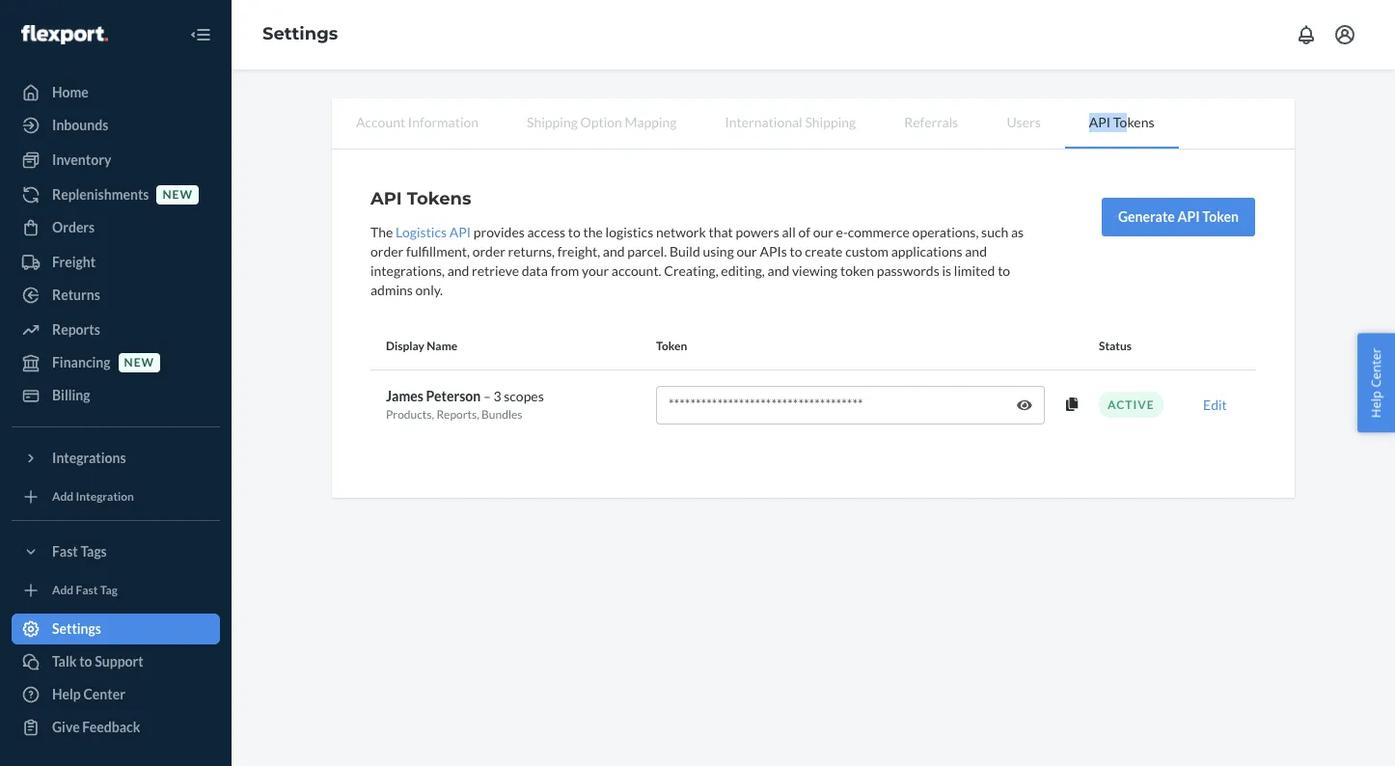 Task type: describe. For each thing, give the bounding box(es) containing it.
api tokens tab
[[1066, 98, 1179, 149]]

bundles
[[482, 407, 523, 422]]

token
[[841, 263, 875, 279]]

add for add integration
[[52, 490, 74, 504]]

james peterson – 3 scopes products , reports , bundles
[[386, 388, 544, 422]]

center inside 'button'
[[1368, 348, 1386, 388]]

api up the
[[371, 188, 402, 209]]

tags
[[81, 544, 107, 560]]

display name
[[386, 339, 458, 354]]

inventory
[[52, 152, 111, 168]]

only.
[[416, 282, 443, 298]]

help center link
[[12, 680, 220, 711]]

generate api token button
[[1103, 198, 1256, 237]]

logistics
[[606, 224, 654, 240]]

account
[[356, 114, 406, 130]]

name
[[427, 339, 458, 354]]

create
[[805, 243, 843, 260]]

integrations button
[[12, 443, 220, 474]]

1 vertical spatial token
[[656, 339, 688, 354]]

active
[[1108, 398, 1155, 412]]

and down the fulfillment,
[[448, 263, 470, 279]]

help inside help center link
[[52, 686, 81, 703]]

integrations,
[[371, 263, 445, 279]]

viewing
[[793, 263, 838, 279]]

passwords
[[877, 263, 940, 279]]

international
[[725, 114, 803, 130]]

open account menu image
[[1334, 23, 1357, 46]]

limited
[[955, 263, 996, 279]]

0 vertical spatial settings link
[[263, 23, 338, 45]]

help center inside 'button'
[[1368, 348, 1386, 418]]

0 vertical spatial our
[[814, 224, 834, 240]]

information
[[408, 114, 479, 130]]

billing
[[52, 387, 90, 404]]

support
[[95, 654, 144, 670]]

fast tags button
[[12, 537, 220, 568]]

scopes
[[504, 388, 544, 404]]

and down apis
[[768, 263, 790, 279]]

of
[[799, 224, 811, 240]]

products
[[386, 407, 432, 422]]

0 horizontal spatial settings
[[52, 621, 101, 637]]

add integration
[[52, 490, 134, 504]]

account information tab
[[332, 98, 503, 147]]

api inside button
[[1178, 209, 1201, 225]]

fast tags
[[52, 544, 107, 560]]

home link
[[12, 77, 220, 108]]

and up limited
[[966, 243, 988, 260]]

from
[[551, 263, 580, 279]]

parcel.
[[628, 243, 667, 260]]

inbounds
[[52, 117, 108, 133]]

add integration link
[[12, 482, 220, 513]]

0 horizontal spatial our
[[737, 243, 758, 260]]

shipping option mapping
[[527, 114, 677, 130]]

shipping inside shipping option mapping 'tab'
[[527, 114, 578, 130]]

generate api token
[[1119, 209, 1239, 225]]

add for add fast tag
[[52, 584, 74, 598]]

token inside button
[[1203, 209, 1239, 225]]

display
[[386, 339, 425, 354]]

give
[[52, 719, 80, 736]]

copy image
[[1067, 398, 1078, 412]]

data
[[522, 263, 548, 279]]

apis
[[760, 243, 788, 260]]

give feedback
[[52, 719, 140, 736]]

to left the
[[568, 224, 581, 240]]

network
[[656, 224, 706, 240]]

such
[[982, 224, 1009, 240]]

retrieve
[[472, 263, 519, 279]]

0 horizontal spatial help center
[[52, 686, 125, 703]]

help center button
[[1359, 334, 1396, 433]]

shipping option mapping tab
[[503, 98, 701, 147]]

add fast tag link
[[12, 575, 220, 606]]

************************************
[[669, 395, 864, 412]]

inbounds link
[[12, 110, 220, 141]]

give feedback button
[[12, 712, 220, 743]]

orders link
[[12, 212, 220, 243]]

fast inside add fast tag link
[[76, 584, 98, 598]]

james
[[386, 388, 424, 404]]

1 vertical spatial settings link
[[12, 614, 220, 645]]

to right limited
[[998, 263, 1011, 279]]

feedback
[[82, 719, 140, 736]]

3
[[494, 388, 502, 404]]

api inside tab
[[1090, 114, 1111, 130]]

2 order from the left
[[473, 243, 506, 260]]

and down the logistics
[[603, 243, 625, 260]]

tag
[[100, 584, 118, 598]]

that
[[709, 224, 734, 240]]

all
[[782, 224, 796, 240]]

account information
[[356, 114, 479, 130]]

mapping
[[625, 114, 677, 130]]

creating,
[[664, 263, 719, 279]]

api up the fulfillment,
[[450, 224, 471, 240]]



Task type: locate. For each thing, give the bounding box(es) containing it.
talk to support button
[[12, 647, 220, 678]]

edit link
[[1204, 396, 1228, 413]]

the
[[584, 224, 603, 240]]

logistics
[[396, 224, 447, 240]]

1 horizontal spatial settings
[[263, 23, 338, 45]]

editing,
[[722, 263, 765, 279]]

2 , from the left
[[477, 407, 480, 422]]

settings link
[[263, 23, 338, 45], [12, 614, 220, 645]]

provides access to the logistics network that powers all of our e-commerce operations, such as order fulfillment, order returns, freight, and parcel. build using our apis to create custom applications and integrations, and retrieve data from your account. creating, editing, and viewing token passwords is limited to admins only.
[[371, 224, 1024, 298]]

orders
[[52, 219, 95, 236]]

order
[[371, 243, 404, 260], [473, 243, 506, 260]]

add down fast tags
[[52, 584, 74, 598]]

api tokens inside tab
[[1090, 114, 1155, 130]]

admins
[[371, 282, 413, 298]]

0 vertical spatial help
[[1368, 391, 1386, 418]]

1 order from the left
[[371, 243, 404, 260]]

using
[[703, 243, 734, 260]]

the
[[371, 224, 393, 240]]

1 horizontal spatial order
[[473, 243, 506, 260]]

eye image
[[1018, 398, 1033, 412]]

add
[[52, 490, 74, 504], [52, 584, 74, 598]]

0 horizontal spatial ,
[[432, 407, 434, 422]]

as
[[1012, 224, 1024, 240]]

returns
[[52, 287, 100, 303]]

talk to support
[[52, 654, 144, 670]]

tokens inside tab
[[1114, 114, 1155, 130]]

1 horizontal spatial help
[[1368, 391, 1386, 418]]

custom
[[846, 243, 889, 260]]

status
[[1100, 339, 1133, 354]]

integrations
[[52, 450, 126, 466]]

1 vertical spatial new
[[124, 356, 155, 370]]

add fast tag
[[52, 584, 118, 598]]

1 vertical spatial help
[[52, 686, 81, 703]]

and
[[603, 243, 625, 260], [966, 243, 988, 260], [448, 263, 470, 279], [768, 263, 790, 279]]

reports link
[[12, 315, 220, 346]]

1 horizontal spatial new
[[163, 188, 193, 202]]

fast left tag
[[76, 584, 98, 598]]

new for financing
[[124, 356, 155, 370]]

1 horizontal spatial help center
[[1368, 348, 1386, 418]]

1 horizontal spatial api tokens
[[1090, 114, 1155, 130]]

order up retrieve
[[473, 243, 506, 260]]

shipping left option
[[527, 114, 578, 130]]

reports down peterson
[[437, 407, 477, 422]]

0 vertical spatial tokens
[[1114, 114, 1155, 130]]

order down the
[[371, 243, 404, 260]]

commerce
[[848, 224, 910, 240]]

, down peterson
[[432, 407, 434, 422]]

shipping right the international
[[806, 114, 857, 130]]

tokens
[[1114, 114, 1155, 130], [407, 188, 472, 209]]

1 horizontal spatial our
[[814, 224, 834, 240]]

1 vertical spatial center
[[83, 686, 125, 703]]

1 vertical spatial fast
[[76, 584, 98, 598]]

e-
[[837, 224, 848, 240]]

freight
[[52, 254, 96, 270]]

home
[[52, 84, 89, 100]]

help inside help center 'button'
[[1368, 391, 1386, 418]]

close navigation image
[[189, 23, 212, 46]]

returns link
[[12, 280, 220, 311]]

1 vertical spatial reports
[[437, 407, 477, 422]]

international shipping
[[725, 114, 857, 130]]

token right generate
[[1203, 209, 1239, 225]]

build
[[670, 243, 701, 260]]

1 horizontal spatial center
[[1368, 348, 1386, 388]]

generate
[[1119, 209, 1176, 225]]

operations,
[[913, 224, 979, 240]]

0 vertical spatial center
[[1368, 348, 1386, 388]]

, left bundles
[[477, 407, 480, 422]]

our left e-
[[814, 224, 834, 240]]

2 shipping from the left
[[806, 114, 857, 130]]

0 vertical spatial add
[[52, 490, 74, 504]]

fast
[[52, 544, 78, 560], [76, 584, 98, 598]]

access
[[528, 224, 566, 240]]

flexport logo image
[[21, 25, 108, 44]]

1 vertical spatial tokens
[[407, 188, 472, 209]]

edit
[[1204, 396, 1228, 413]]

1 horizontal spatial shipping
[[806, 114, 857, 130]]

1 vertical spatial help center
[[52, 686, 125, 703]]

to down all
[[790, 243, 803, 260]]

to right talk
[[79, 654, 92, 670]]

international shipping tab
[[701, 98, 881, 147]]

–
[[484, 388, 491, 404]]

0 horizontal spatial token
[[656, 339, 688, 354]]

shipping
[[527, 114, 578, 130], [806, 114, 857, 130]]

0 horizontal spatial shipping
[[527, 114, 578, 130]]

integration
[[76, 490, 134, 504]]

to inside button
[[79, 654, 92, 670]]

0 vertical spatial fast
[[52, 544, 78, 560]]

0 vertical spatial reports
[[52, 321, 100, 338]]

add left integration
[[52, 490, 74, 504]]

option
[[581, 114, 623, 130]]

1 horizontal spatial settings link
[[263, 23, 338, 45]]

new for replenishments
[[163, 188, 193, 202]]

0 horizontal spatial reports
[[52, 321, 100, 338]]

shipping inside international shipping tab
[[806, 114, 857, 130]]

account.
[[612, 263, 662, 279]]

tab list
[[332, 98, 1296, 150]]

fulfillment,
[[406, 243, 470, 260]]

0 vertical spatial new
[[163, 188, 193, 202]]

1 horizontal spatial tokens
[[1114, 114, 1155, 130]]

1 horizontal spatial token
[[1203, 209, 1239, 225]]

provides
[[474, 224, 525, 240]]

financing
[[52, 354, 111, 371]]

1 horizontal spatial ,
[[477, 407, 480, 422]]

help center
[[1368, 348, 1386, 418], [52, 686, 125, 703]]

2 add from the top
[[52, 584, 74, 598]]

api right users in the top right of the page
[[1090, 114, 1111, 130]]

0 horizontal spatial api tokens
[[371, 188, 472, 209]]

referrals
[[905, 114, 959, 130]]

inventory link
[[12, 145, 220, 176]]

open notifications image
[[1296, 23, 1319, 46]]

0 horizontal spatial help
[[52, 686, 81, 703]]

api tokens
[[1090, 114, 1155, 130], [371, 188, 472, 209]]

0 vertical spatial api tokens
[[1090, 114, 1155, 130]]

token down creating,
[[656, 339, 688, 354]]

settings
[[263, 23, 338, 45], [52, 621, 101, 637]]

0 vertical spatial token
[[1203, 209, 1239, 225]]

api
[[1090, 114, 1111, 130], [371, 188, 402, 209], [1178, 209, 1201, 225], [450, 224, 471, 240]]

returns,
[[508, 243, 555, 260]]

to
[[568, 224, 581, 240], [790, 243, 803, 260], [998, 263, 1011, 279], [79, 654, 92, 670]]

1 vertical spatial add
[[52, 584, 74, 598]]

1 vertical spatial settings
[[52, 621, 101, 637]]

our
[[814, 224, 834, 240], [737, 243, 758, 260]]

our up editing,
[[737, 243, 758, 260]]

users
[[1007, 114, 1041, 130]]

applications
[[892, 243, 963, 260]]

users tab
[[983, 98, 1066, 147]]

tokens up generate
[[1114, 114, 1155, 130]]

reports up 'financing'
[[52, 321, 100, 338]]

tokens up logistics api "link"
[[407, 188, 472, 209]]

0 horizontal spatial center
[[83, 686, 125, 703]]

0 horizontal spatial new
[[124, 356, 155, 370]]

0 horizontal spatial tokens
[[407, 188, 472, 209]]

reports inside james peterson – 3 scopes products , reports , bundles
[[437, 407, 477, 422]]

your
[[582, 263, 609, 279]]

replenishments
[[52, 186, 149, 203]]

peterson
[[426, 388, 481, 404]]

freight link
[[12, 247, 220, 278]]

api right generate
[[1178, 209, 1201, 225]]

0 vertical spatial help center
[[1368, 348, 1386, 418]]

fast left tags
[[52, 544, 78, 560]]

talk
[[52, 654, 77, 670]]

1 add from the top
[[52, 490, 74, 504]]

1 vertical spatial our
[[737, 243, 758, 260]]

billing link
[[12, 380, 220, 411]]

new down "reports" link
[[124, 356, 155, 370]]

is
[[943, 263, 952, 279]]

0 horizontal spatial order
[[371, 243, 404, 260]]

token
[[1203, 209, 1239, 225], [656, 339, 688, 354]]

0 vertical spatial settings
[[263, 23, 338, 45]]

new up orders link at left top
[[163, 188, 193, 202]]

1 vertical spatial api tokens
[[371, 188, 472, 209]]

1 shipping from the left
[[527, 114, 578, 130]]

new
[[163, 188, 193, 202], [124, 356, 155, 370]]

referrals tab
[[881, 98, 983, 147]]

0 horizontal spatial settings link
[[12, 614, 220, 645]]

fast inside fast tags dropdown button
[[52, 544, 78, 560]]

powers
[[736, 224, 780, 240]]

1 , from the left
[[432, 407, 434, 422]]

logistics api link
[[396, 224, 471, 240]]

the logistics api
[[371, 224, 471, 240]]

tab list containing account information
[[332, 98, 1296, 150]]

,
[[432, 407, 434, 422], [477, 407, 480, 422]]

1 horizontal spatial reports
[[437, 407, 477, 422]]

reports
[[52, 321, 100, 338], [437, 407, 477, 422]]



Task type: vqa. For each thing, say whether or not it's contained in the screenshot.
bottom our
yes



